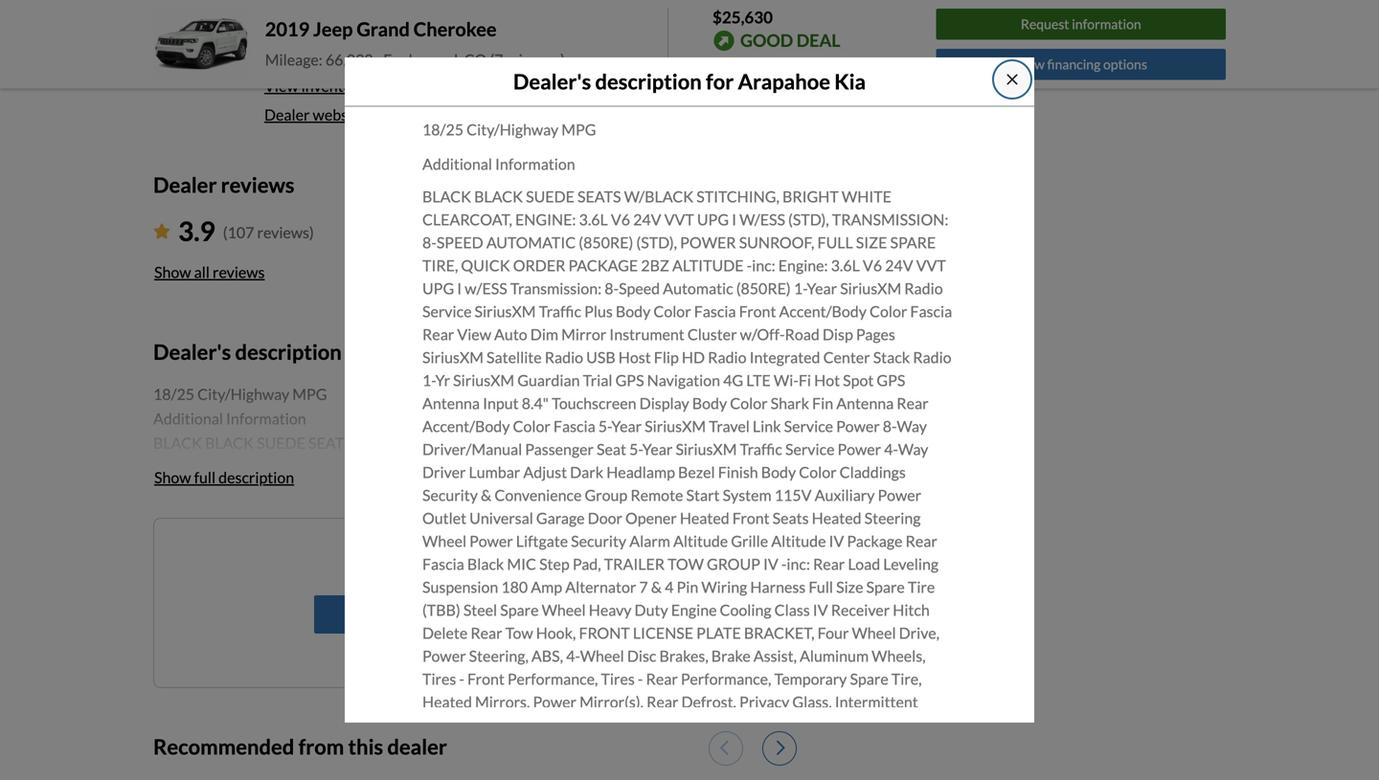 Task type: describe. For each thing, give the bounding box(es) containing it.
0 vertical spatial (850re)
[[579, 233, 634, 252]]

0 horizontal spatial speed
[[536, 716, 577, 735]]

show all reviews button
[[153, 251, 266, 294]]

system
[[723, 486, 772, 505]]

for
[[706, 69, 734, 94]]

18/25 city/highway mpg additional information
[[153, 385, 327, 428]]

mirror
[[562, 325, 607, 344]]

of
[[420, 552, 434, 570]]

touchscreen
[[552, 394, 637, 413]]

claddings
[[840, 463, 906, 482]]

1 vertical spatial spare
[[500, 601, 539, 620]]

front
[[579, 624, 630, 643]]

flip
[[654, 348, 679, 367]]

rear up leveling
[[906, 532, 938, 551]]

mirror(s),
[[580, 693, 644, 712]]

star image
[[153, 224, 171, 239]]

1 vertical spatial 4-
[[566, 647, 580, 666]]

0 horizontal spatial intermittent
[[580, 716, 664, 735]]

2 vertical spatial service
[[786, 440, 835, 459]]

2bz
[[641, 256, 670, 275]]

2 horizontal spatial heated
[[812, 509, 862, 528]]

1 vertical spatial automatic
[[665, 739, 735, 758]]

power down spot in the right of the page
[[837, 417, 880, 436]]

show full description
[[154, 468, 294, 487]]

0 horizontal spatial vvt
[[665, 210, 694, 229]]

am/fm
[[817, 739, 870, 758]]

2 antenna from the left
[[837, 394, 894, 413]]

mileage:
[[265, 50, 323, 69]]

1 horizontal spatial intermittent
[[835, 693, 919, 712]]

0 vertical spatial upg
[[697, 210, 729, 229]]

trailer
[[604, 555, 665, 574]]

mpg for 18/25 city/highway mpg
[[562, 120, 596, 139]]

w/ess
[[465, 279, 508, 298]]

0 vertical spatial front
[[739, 302, 776, 321]]

1 horizontal spatial satellite
[[554, 762, 609, 781]]

1 vertical spatial traffic
[[740, 440, 783, 459]]

good
[[741, 30, 794, 51]]

1 black from the left
[[423, 187, 471, 206]]

color down lte
[[730, 394, 768, 413]]

1 horizontal spatial co
[[489, 48, 511, 67]]

information inside dealer's description for arapahoe kia dialog
[[495, 155, 575, 173]]

driver/manual
[[423, 440, 522, 459]]

link
[[753, 417, 781, 436]]

cooling
[[720, 601, 772, 620]]

2 tires from the left
[[601, 670, 635, 689]]

0 horizontal spatial this
[[348, 735, 383, 760]]

1 horizontal spatial (std),
[[789, 210, 829, 229]]

1 horizontal spatial 5-
[[630, 440, 643, 459]]

siriusxm down size
[[840, 279, 902, 298]]

0 vertical spatial reviews
[[221, 172, 295, 197]]

0 horizontal spatial security
[[423, 486, 478, 505]]

center
[[824, 348, 871, 367]]

1 horizontal spatial navigation
[[647, 371, 721, 390]]

radio up guardian
[[545, 348, 584, 367]]

reviews inside show all reviews 'button'
[[213, 263, 265, 282]]

additional inside 18/25 city/highway mpg additional information
[[153, 409, 223, 428]]

mirrors,
[[475, 693, 530, 712]]

1 vertical spatial way
[[898, 440, 929, 459]]

3.9
[[178, 215, 215, 247]]

1 vertical spatial vvt
[[917, 256, 946, 275]]

7
[[639, 578, 648, 597]]

power down "delete"
[[423, 647, 466, 666]]

cluster
[[688, 325, 737, 344]]

notify
[[349, 552, 393, 570]]

seats
[[578, 187, 621, 206]]

trial
[[583, 371, 613, 390]]

bezel
[[678, 463, 715, 482]]

kia
[[835, 69, 866, 94]]

0 horizontal spatial 3.6l
[[579, 210, 608, 229]]

alternator
[[565, 578, 636, 597]]

engine:
[[515, 210, 576, 229]]

dealer website
[[264, 105, 366, 124]]

e
[[303, 48, 312, 67]]

siriusxm down display
[[645, 417, 706, 436]]

description inside show full description button
[[219, 468, 294, 487]]

1 horizontal spatial 1-
[[794, 279, 807, 298]]

away)
[[526, 50, 565, 69]]

quick
[[461, 256, 510, 275]]

9701 e arapahoe rd , englewood, co 80112
[[264, 48, 559, 67]]

2 horizontal spatial 8-
[[883, 417, 897, 436]]

6531
[[335, 19, 371, 38]]

wiring
[[702, 578, 748, 597]]

listings
[[469, 552, 517, 570]]

1 vertical spatial (850re)
[[736, 279, 791, 298]]

wheel down receiver
[[852, 624, 896, 643]]

0 vertical spatial service
[[423, 302, 472, 321]]

arapahoe kia image
[[155, 0, 247, 50]]

1 vertical spatial &
[[651, 578, 662, 597]]

1 vertical spatial year
[[612, 417, 642, 436]]

radio right stack
[[913, 348, 952, 367]]

description for dealer's description
[[235, 340, 342, 364]]

rear up scroll left image
[[722, 716, 754, 735]]

0 vertical spatial satellite
[[487, 348, 542, 367]]

size
[[856, 233, 888, 252]]

1 wipers, from the left
[[423, 716, 475, 735]]

fascia up suspension
[[423, 555, 464, 574]]

show full description button
[[153, 457, 295, 499]]

color down 8.4"
[[513, 417, 551, 436]]

radio down spare at right top
[[905, 279, 943, 298]]

1 horizontal spatial 24v
[[885, 256, 914, 275]]

0 vertical spatial speed
[[619, 279, 660, 298]]

view inside the black  black suede seats w/black stitching, bright white clearcoat, engine: 3.6l v6 24v vvt upg i w/ess  (std), transmission: 8-speed automatic (850re)  (std), power sunroof, full size spare tire, quick order package 2bz altitude  -inc: engine: 3.6l v6 24v vvt upg i w/ess  transmission: 8-speed automatic (850re)  1-year siriusxm radio service  siriusxm traffic plus  body color fascia  front accent/body color fascia rear view auto dim mirror  instrument cluster w/off-road disp  pages siriusxm satellite radio  usb host flip  hd radio  integrated center stack radio 1-yr siriusxm guardian trial  gps navigation  4g lte wi-fi hot spot  gps antenna input  8.4" touchscreen display  body color shark fin antenna  rear accent/body color fascia  5-year siriusxm travel link service  power 8-way driver/manual passenger seat  5-year siriusxm traffic service  power 4-way driver lumbar adjust  dark headlamp bezel finish  body color claddings security & convenience group  remote start system  115v auxiliary power outlet  universal garage door opener  heated front seats  heated steering wheel  power liftgate  security alarm  altitude grille  altitude iv package  rear fascia black mic step pad, trailer tow group iv  -inc: rear load leveling suspension  180 amp alternator  7 & 4 pin wiring harness  full size spare tire (tbb)  steel spare wheel  heavy duty engine cooling  class iv receiver hitch delete rear tow hook, front license plate bracket, four wheel drive, power steering, abs, 4-wheel disc brakes, brake assist, aluminum wheels, tires - front performance, tires - rear performance, temporary spare tire, heated mirrors, power mirror(s), rear defrost, privacy glass, intermittent wipers, variable speed intermittent wipers, rear spoiler, power door locks, fog lamps, daytime running lights, automatic headlights, am/fm stereo, navigation system, satellite radio, bluetooth conne
[[457, 325, 491, 344]]

power down abs,
[[533, 693, 577, 712]]

2 horizontal spatial body
[[761, 463, 796, 482]]

2 wipers, from the left
[[667, 716, 719, 735]]

disp
[[823, 325, 853, 344]]

power up listings
[[470, 532, 513, 551]]

1 vertical spatial service
[[784, 417, 834, 436]]

instrument
[[610, 325, 685, 344]]

color up the instrument
[[654, 302, 691, 321]]

website
[[313, 105, 366, 124]]

pin
[[677, 578, 699, 597]]

road
[[785, 325, 820, 344]]

fascia up passenger
[[554, 417, 596, 436]]

siriusxm up yr
[[423, 348, 484, 367]]

(107
[[223, 223, 254, 242]]

0 vertical spatial inc:
[[752, 256, 776, 275]]

color up pages on the right top of the page
[[870, 302, 908, 321]]

show for dealer's
[[154, 468, 191, 487]]

18/25 for 18/25 city/highway mpg
[[423, 120, 464, 139]]

1 vertical spatial 8-
[[605, 279, 619, 298]]

66,032
[[326, 50, 373, 69]]

running
[[560, 739, 615, 758]]

assist,
[[754, 647, 797, 666]]

shark
[[771, 394, 810, 413]]

variable
[[478, 716, 533, 735]]

cherokee
[[414, 18, 497, 41]]

0 vertical spatial 5-
[[599, 417, 612, 436]]

passenger
[[525, 440, 594, 459]]

0 horizontal spatial 1-
[[423, 371, 436, 390]]

2 performance, from the left
[[681, 670, 772, 689]]

wheel up new
[[423, 532, 467, 551]]

2 vertical spatial front
[[468, 670, 505, 689]]

group
[[707, 555, 761, 574]]

dealer for dealer website
[[264, 105, 310, 124]]

load
[[848, 555, 881, 574]]

0 vertical spatial this
[[548, 552, 573, 570]]

power up am/fm
[[809, 716, 853, 735]]

scroll right image
[[777, 740, 786, 757]]

engine
[[671, 601, 717, 620]]

brake
[[712, 647, 751, 666]]

fascia up cluster in the top of the page
[[694, 302, 736, 321]]

wi-
[[774, 371, 799, 390]]

close modal dealer's description for arapahoe kia image
[[1005, 72, 1020, 87]]

0 vertical spatial v6
[[611, 210, 630, 229]]

step
[[539, 555, 570, 574]]

0 horizontal spatial i
[[457, 279, 462, 298]]

605-
[[303, 19, 335, 38]]

grand
[[357, 18, 410, 41]]

show for dealer
[[154, 263, 191, 282]]

universal
[[470, 509, 533, 528]]

1 horizontal spatial door
[[856, 716, 890, 735]]

wheel up hook,
[[542, 601, 586, 620]]

0 vertical spatial spare
[[867, 578, 905, 597]]

outlet
[[423, 509, 467, 528]]

- down "delete"
[[459, 670, 465, 689]]

0 horizontal spatial body
[[616, 302, 651, 321]]

2 vertical spatial year
[[643, 440, 673, 459]]

driver
[[423, 463, 466, 482]]

1 horizontal spatial 4-
[[884, 440, 898, 459]]

- up the harness
[[782, 555, 787, 574]]

recommended from this dealer
[[153, 735, 447, 760]]

fascia down spare at right top
[[911, 302, 953, 321]]

spoiler,
[[757, 716, 806, 735]]

tow
[[668, 555, 704, 574]]

(720) 605-6531 link
[[264, 19, 371, 38]]

view for view financing options
[[1015, 56, 1045, 72]]

dealer
[[387, 735, 447, 760]]

siriusxm up input
[[453, 371, 515, 390]]

0 horizontal spatial 8-
[[423, 233, 437, 252]]

80112
[[514, 48, 559, 67]]

inventory
[[302, 77, 366, 95]]

0 vertical spatial door
[[588, 509, 623, 528]]

1 vertical spatial accent/body
[[423, 417, 510, 436]]

rear left the defrost,
[[647, 693, 679, 712]]

dealer's description for arapahoe kia dialog
[[345, 58, 1035, 781]]

view financing options
[[1015, 56, 1148, 72]]

full
[[818, 233, 853, 252]]

automatic
[[487, 233, 576, 252]]

0 horizontal spatial traffic
[[539, 302, 582, 321]]

seats
[[773, 509, 809, 528]]

integrated
[[750, 348, 821, 367]]

2 gps from the left
[[877, 371, 906, 390]]

power up claddings
[[838, 440, 882, 459]]

all
[[194, 263, 210, 282]]

lte
[[747, 371, 771, 390]]

1 horizontal spatial inc:
[[787, 555, 810, 574]]

w/off-
[[740, 325, 785, 344]]

1 horizontal spatial heated
[[680, 509, 730, 528]]

0 vertical spatial way
[[897, 417, 927, 436]]

siriusxm up auto
[[475, 302, 536, 321]]

reviews)
[[257, 223, 314, 242]]

1 vertical spatial front
[[733, 509, 770, 528]]

1 vertical spatial v6
[[863, 256, 882, 275]]

1 horizontal spatial accent/body
[[779, 302, 867, 321]]



Task type: locate. For each thing, give the bounding box(es) containing it.
1 horizontal spatial arapahoe
[[738, 69, 831, 94]]

2 altitude from the left
[[771, 532, 826, 551]]

additional information
[[423, 155, 575, 173]]

city/highway up "additional information"
[[467, 120, 559, 139]]

englewood, inside the "2019 jeep grand cherokee mileage: 66,032 · englewood, co (7 mi away)"
[[383, 50, 461, 69]]

0 vertical spatial year
[[807, 279, 837, 298]]

1- down engine:
[[794, 279, 807, 298]]

2 black from the left
[[474, 187, 523, 206]]

18/25 inside 18/25 city/highway mpg additional information
[[153, 385, 195, 404]]

description right full
[[219, 468, 294, 487]]

security up outlet
[[423, 486, 478, 505]]

dim
[[531, 325, 559, 344]]

year up seat
[[612, 417, 642, 436]]

front up w/off-
[[739, 302, 776, 321]]

radio up the 4g
[[708, 348, 747, 367]]

1 horizontal spatial &
[[651, 578, 662, 597]]

0 vertical spatial arapahoe
[[315, 48, 380, 67]]

1 horizontal spatial v6
[[863, 256, 882, 275]]

(std), up 2bz
[[637, 233, 677, 252]]

guardian
[[518, 371, 580, 390]]

1 horizontal spatial wipers,
[[667, 716, 719, 735]]

1 vertical spatial reviews
[[213, 263, 265, 282]]

0 vertical spatial navigation
[[647, 371, 721, 390]]

arapahoe inside dialog
[[738, 69, 831, 94]]

tires
[[423, 670, 456, 689], [601, 670, 635, 689]]

1 horizontal spatial security
[[571, 532, 627, 551]]

wipers,
[[423, 716, 475, 735], [667, 716, 719, 735]]

0 horizontal spatial city/highway
[[198, 385, 289, 404]]

1 vertical spatial dealer
[[153, 172, 217, 197]]

3.6l down seats
[[579, 210, 608, 229]]

glass,
[[793, 693, 832, 712]]

1 horizontal spatial 8-
[[605, 279, 619, 298]]

city/highway inside 18/25 city/highway mpg additional information
[[198, 385, 289, 404]]

1 horizontal spatial additional
[[423, 155, 492, 173]]

1 horizontal spatial gps
[[877, 371, 906, 390]]

speed
[[619, 279, 660, 298], [536, 716, 577, 735]]

spare
[[867, 578, 905, 597], [500, 601, 539, 620], [850, 670, 889, 689]]

(std),
[[789, 210, 829, 229], [637, 233, 677, 252]]

2 vertical spatial iv
[[813, 601, 828, 620]]

i down 'stitching,' at the top
[[732, 210, 737, 229]]

scroll left image
[[720, 740, 729, 757]]

rear down stack
[[897, 394, 929, 413]]

additional inside dealer's description for arapahoe kia dialog
[[423, 155, 492, 173]]

amp
[[531, 578, 563, 597]]

gps down host
[[616, 371, 644, 390]]

co left '80112'
[[489, 48, 511, 67]]

year up headlamp
[[643, 440, 673, 459]]

view left auto
[[457, 325, 491, 344]]

hot
[[814, 371, 840, 390]]

0 horizontal spatial additional
[[153, 409, 223, 428]]

3.6l
[[579, 210, 608, 229], [831, 256, 860, 275]]

reviews up 3.9 (107 reviews)
[[221, 172, 295, 197]]

show left the all
[[154, 263, 191, 282]]

year down engine:
[[807, 279, 837, 298]]

traffic
[[539, 302, 582, 321], [740, 440, 783, 459]]

automatic up 'bluetooth'
[[665, 739, 735, 758]]

0 horizontal spatial mpg
[[292, 385, 327, 404]]

1 vertical spatial additional
[[153, 409, 223, 428]]

115v
[[775, 486, 812, 505]]

receiver
[[831, 601, 890, 620]]

englewood, right · at the top left
[[383, 50, 461, 69]]

0 vertical spatial &
[[481, 486, 492, 505]]

1 vertical spatial navigation
[[423, 762, 496, 781]]

accent/body up 'disp'
[[779, 302, 867, 321]]

opener
[[626, 509, 677, 528]]

4- up claddings
[[884, 440, 898, 459]]

18/25 up "additional information"
[[423, 120, 464, 139]]

security up one
[[571, 532, 627, 551]]

v6 down seats
[[611, 210, 630, 229]]

wheel down 'front'
[[580, 647, 624, 666]]

0 horizontal spatial co
[[464, 50, 487, 69]]

1 horizontal spatial tires
[[601, 670, 635, 689]]

this right from
[[348, 735, 383, 760]]

abs,
[[532, 647, 563, 666]]

vvt down w/black
[[665, 210, 694, 229]]

co inside the "2019 jeep grand cherokee mileage: 66,032 · englewood, co (7 mi away)"
[[464, 50, 487, 69]]

mpg down dealer's description
[[292, 385, 327, 404]]

brakes,
[[660, 647, 709, 666]]

adjust
[[523, 463, 567, 482]]

1 vertical spatial dealer's
[[153, 340, 231, 364]]

0 horizontal spatial arapahoe
[[315, 48, 380, 67]]

inc: up the harness
[[787, 555, 810, 574]]

& down lumbar
[[481, 486, 492, 505]]

antenna down yr
[[423, 394, 480, 413]]

deal
[[797, 30, 841, 51]]

(720) 605-6531
[[264, 19, 371, 38]]

1 antenna from the left
[[423, 394, 480, 413]]

0 horizontal spatial door
[[588, 509, 623, 528]]

1 horizontal spatial view
[[457, 325, 491, 344]]

1 vertical spatial upg
[[423, 279, 454, 298]]

1 horizontal spatial 3.6l
[[831, 256, 860, 275]]

0 horizontal spatial information
[[226, 409, 306, 428]]

traffic down transmission:
[[539, 302, 582, 321]]

tow
[[506, 624, 533, 643]]

satellite
[[487, 348, 542, 367], [554, 762, 609, 781]]

mpg inside 18/25 city/highway mpg additional information
[[292, 385, 327, 404]]

antenna down spot in the right of the page
[[837, 394, 894, 413]]

dealer's for dealer's description for arapahoe kia
[[513, 69, 591, 94]]

8- down "package"
[[605, 279, 619, 298]]

dealer
[[264, 105, 310, 124], [153, 172, 217, 197]]

2 show from the top
[[154, 468, 191, 487]]

grille
[[731, 532, 769, 551]]

wipers, down the defrost,
[[667, 716, 719, 735]]

dealer's down away)
[[513, 69, 591, 94]]

mpg up seats
[[562, 120, 596, 139]]

1 horizontal spatial traffic
[[740, 440, 783, 459]]

dealer's inside dealer's description for arapahoe kia dialog
[[513, 69, 591, 94]]

0 vertical spatial mpg
[[562, 120, 596, 139]]

recommended
[[153, 735, 294, 760]]

24v
[[633, 210, 662, 229], [885, 256, 914, 275]]

request information
[[1021, 16, 1142, 32]]

0 vertical spatial (std),
[[789, 210, 829, 229]]

traffic down link
[[740, 440, 783, 459]]

rear up full
[[813, 555, 845, 574]]

0 horizontal spatial wipers,
[[423, 716, 475, 735]]

input
[[483, 394, 519, 413]]

w/black
[[624, 187, 694, 206]]

intermittent down tire, on the bottom of the page
[[835, 693, 919, 712]]

wheel
[[423, 532, 467, 551], [542, 601, 586, 620], [852, 624, 896, 643], [580, 647, 624, 666]]

1 horizontal spatial upg
[[697, 210, 729, 229]]

mpg inside dealer's description for arapahoe kia dialog
[[562, 120, 596, 139]]

power up steering
[[878, 486, 922, 505]]

altitude up tow
[[673, 532, 728, 551]]

0 vertical spatial iv
[[829, 532, 844, 551]]

1 vertical spatial information
[[226, 409, 306, 428]]

dealer's up 18/25 city/highway mpg additional information
[[153, 340, 231, 364]]

18/25 down dealer's description
[[153, 385, 195, 404]]

good deal
[[741, 30, 841, 51]]

transmission:
[[832, 210, 949, 229]]

0 vertical spatial 24v
[[633, 210, 662, 229]]

8- up claddings
[[883, 417, 897, 436]]

suspension
[[423, 578, 498, 597]]

- down disc
[[638, 670, 643, 689]]

bracket,
[[744, 624, 815, 643]]

0 vertical spatial traffic
[[539, 302, 582, 321]]

4-
[[884, 440, 898, 459], [566, 647, 580, 666]]

1 gps from the left
[[616, 371, 644, 390]]

upg down tire, on the top left of page
[[423, 279, 454, 298]]

options
[[1104, 56, 1148, 72]]

email
[[445, 605, 482, 624]]

door down group
[[588, 509, 623, 528]]

navigation down hd in the top of the page
[[647, 371, 721, 390]]

1 horizontal spatial antenna
[[837, 394, 894, 413]]

full
[[809, 578, 834, 597]]

information inside 18/25 city/highway mpg additional information
[[226, 409, 306, 428]]

view down the 9701
[[264, 77, 299, 95]]

antenna
[[423, 394, 480, 413], [837, 394, 894, 413]]

18/25 for 18/25 city/highway mpg additional information
[[153, 385, 195, 404]]

additional up clearcoat,
[[423, 155, 492, 173]]

rear down disc
[[646, 670, 678, 689]]

1 vertical spatial intermittent
[[580, 716, 664, 735]]

front up grille
[[733, 509, 770, 528]]

show inside 'button'
[[154, 263, 191, 282]]

siriusxm
[[840, 279, 902, 298], [475, 302, 536, 321], [423, 348, 484, 367], [453, 371, 515, 390], [645, 417, 706, 436], [676, 440, 737, 459]]

2 horizontal spatial iv
[[829, 532, 844, 551]]

lumbar
[[469, 463, 520, 482]]

door up stereo,
[[856, 716, 890, 735]]

show left full
[[154, 468, 191, 487]]

privacy
[[740, 693, 790, 712]]

4- right abs,
[[566, 647, 580, 666]]

me left of
[[396, 552, 417, 570]]

dealer up the 3.9
[[153, 172, 217, 197]]

0 vertical spatial vvt
[[665, 210, 694, 229]]

spare down load
[[867, 578, 905, 597]]

1 horizontal spatial information
[[495, 155, 575, 173]]

0 horizontal spatial 18/25
[[153, 385, 195, 404]]

1 horizontal spatial i
[[732, 210, 737, 229]]

0 horizontal spatial upg
[[423, 279, 454, 298]]

performance,
[[508, 670, 598, 689], [681, 670, 772, 689]]

convenience
[[495, 486, 582, 505]]

18/25 inside dealer's description for arapahoe kia dialog
[[423, 120, 464, 139]]

0 vertical spatial additional
[[423, 155, 492, 173]]

sunroof,
[[739, 233, 815, 252]]

2 vertical spatial 8-
[[883, 417, 897, 436]]

0 vertical spatial security
[[423, 486, 478, 505]]

0 horizontal spatial iv
[[764, 555, 779, 574]]

rear down email me
[[471, 624, 503, 643]]

view for view inventory
[[264, 77, 299, 95]]

1 vertical spatial inc:
[[787, 555, 810, 574]]

heated up fog
[[423, 693, 472, 712]]

navigation
[[647, 371, 721, 390], [423, 762, 496, 781]]

9701
[[264, 48, 300, 67]]

city/highway for 18/25 city/highway mpg additional information
[[198, 385, 289, 404]]

additional
[[423, 155, 492, 173], [153, 409, 223, 428]]

1- up the 'driver/manual'
[[423, 371, 436, 390]]

description inside dealer's description for arapahoe kia dialog
[[595, 69, 702, 94]]

information up suede in the top left of the page
[[495, 155, 575, 173]]

1 tires from the left
[[423, 670, 456, 689]]

0 horizontal spatial me
[[396, 552, 417, 570]]

rear up yr
[[423, 325, 454, 344]]

remote
[[631, 486, 684, 505]]

1 vertical spatial iv
[[764, 555, 779, 574]]

power
[[680, 233, 736, 252]]

dealer reviews
[[153, 172, 295, 197]]

description up 18/25 city/highway mpg additional information
[[235, 340, 342, 364]]

black  black suede seats w/black stitching, bright white clearcoat, engine: 3.6l v6 24v vvt upg i w/ess  (std), transmission: 8-speed automatic (850re)  (std), power sunroof, full size spare tire, quick order package 2bz altitude  -inc: engine: 3.6l v6 24v vvt upg i w/ess  transmission: 8-speed automatic (850re)  1-year siriusxm radio service  siriusxm traffic plus  body color fascia  front accent/body color fascia rear view auto dim mirror  instrument cluster w/off-road disp  pages siriusxm satellite radio  usb host flip  hd radio  integrated center stack radio 1-yr siriusxm guardian trial  gps navigation  4g lte wi-fi hot spot  gps antenna input  8.4" touchscreen display  body color shark fin antenna  rear accent/body color fascia  5-year siriusxm travel link service  power 8-way driver/manual passenger seat  5-year siriusxm traffic service  power 4-way driver lumbar adjust  dark headlamp bezel finish  body color claddings security & convenience group  remote start system  115v auxiliary power outlet  universal garage door opener  heated front seats  heated steering wheel  power liftgate  security alarm  altitude grille  altitude iv package  rear fascia black mic step pad, trailer tow group iv  -inc: rear load leveling suspension  180 amp alternator  7 & 4 pin wiring harness  full size spare tire (tbb)  steel spare wheel  heavy duty engine cooling  class iv receiver hitch delete rear tow hook, front license plate bracket, four wheel drive, power steering, abs, 4-wheel disc brakes, brake assist, aluminum wheels, tires - front performance, tires - rear performance, temporary spare tire, heated mirrors, power mirror(s), rear defrost, privacy glass, intermittent wipers, variable speed intermittent wipers, rear spoiler, power door locks, fog lamps, daytime running lights, automatic headlights, am/fm stereo, navigation system, satellite radio, bluetooth conne
[[423, 187, 956, 781]]

stereo,
[[873, 739, 921, 758]]

city/highway inside dealer's description for arapahoe kia dialog
[[467, 120, 559, 139]]

0 vertical spatial 8-
[[423, 233, 437, 252]]

englewood, down cherokee
[[408, 48, 486, 67]]

0 horizontal spatial accent/body
[[423, 417, 510, 436]]

hook,
[[536, 624, 576, 643]]

color
[[654, 302, 691, 321], [870, 302, 908, 321], [730, 394, 768, 413], [513, 417, 551, 436], [799, 463, 837, 482]]

me inside button
[[485, 605, 506, 624]]

satellite down auto
[[487, 348, 542, 367]]

1 altitude from the left
[[673, 532, 728, 551]]

mpg for 18/25 city/highway mpg additional information
[[292, 385, 327, 404]]

vvt
[[665, 210, 694, 229], [917, 256, 946, 275]]

fi
[[799, 371, 812, 390]]

vvt down spare at right top
[[917, 256, 946, 275]]

1 horizontal spatial altitude
[[771, 532, 826, 551]]

me for email
[[485, 605, 506, 624]]

0 horizontal spatial (std),
[[637, 233, 677, 252]]

1 vertical spatial city/highway
[[198, 385, 289, 404]]

1 vertical spatial security
[[571, 532, 627, 551]]

view down request
[[1015, 56, 1045, 72]]

1 horizontal spatial dealer
[[264, 105, 310, 124]]

0 horizontal spatial black
[[423, 187, 471, 206]]

siriusxm up bezel at the bottom of the page
[[676, 440, 737, 459]]

dealer for dealer reviews
[[153, 172, 217, 197]]

bluetooth
[[657, 762, 724, 781]]

(850re) up "package"
[[579, 233, 634, 252]]

black up clearcoat,
[[423, 187, 471, 206]]

2 horizontal spatial view
[[1015, 56, 1045, 72]]

1 performance, from the left
[[508, 670, 598, 689]]

v6
[[611, 210, 630, 229], [863, 256, 882, 275]]

0 vertical spatial view
[[1015, 56, 1045, 72]]

view inside button
[[1015, 56, 1045, 72]]

finish
[[718, 463, 759, 482]]

speed up daytime on the left
[[536, 716, 577, 735]]

iv up the harness
[[764, 555, 779, 574]]

1 vertical spatial door
[[856, 716, 890, 735]]

pages
[[856, 325, 896, 344]]

dealer's for dealer's description
[[153, 340, 231, 364]]

0 horizontal spatial heated
[[423, 693, 472, 712]]

0 horizontal spatial satellite
[[487, 348, 542, 367]]

co left "(7"
[[464, 50, 487, 69]]

duty
[[635, 601, 668, 620]]

iv left package
[[829, 532, 844, 551]]

leveling
[[884, 555, 939, 574]]

city/highway for 18/25 city/highway mpg
[[467, 120, 559, 139]]

- down sunroof, on the right of the page
[[747, 256, 752, 275]]

start
[[686, 486, 720, 505]]

v6 down size
[[863, 256, 882, 275]]

3.6l down full
[[831, 256, 860, 275]]

1 vertical spatial 1-
[[423, 371, 436, 390]]

travel
[[709, 417, 750, 436]]

arapahoe down good deal
[[738, 69, 831, 94]]

0 horizontal spatial v6
[[611, 210, 630, 229]]

0 vertical spatial automatic
[[663, 279, 734, 298]]

garage
[[536, 509, 585, 528]]

2 vertical spatial spare
[[850, 670, 889, 689]]

show inside button
[[154, 468, 191, 487]]

me for notify
[[396, 552, 417, 570]]

liftgate
[[516, 532, 568, 551]]

1 vertical spatial arapahoe
[[738, 69, 831, 94]]

1 vertical spatial body
[[692, 394, 727, 413]]

1 vertical spatial this
[[348, 735, 383, 760]]

iv down full
[[813, 601, 828, 620]]

& left 4
[[651, 578, 662, 597]]

request information button
[[937, 9, 1226, 40]]

0 horizontal spatial performance,
[[508, 670, 598, 689]]

defrost,
[[682, 693, 737, 712]]

1 show from the top
[[154, 263, 191, 282]]

2019 jeep grand cherokee image
[[153, 8, 250, 81]]

engine:
[[779, 256, 828, 275]]

request
[[1021, 16, 1070, 32]]

altitude
[[673, 532, 728, 551], [771, 532, 826, 551]]

me right "email"
[[485, 605, 506, 624]]

1 vertical spatial 18/25
[[153, 385, 195, 404]]

$2,033 below market
[[713, 57, 856, 76]]

black
[[467, 555, 504, 574]]

8-
[[423, 233, 437, 252], [605, 279, 619, 298], [883, 417, 897, 436]]

package
[[847, 532, 903, 551]]

0 horizontal spatial inc:
[[752, 256, 776, 275]]

four
[[818, 624, 849, 643]]

spare
[[891, 233, 936, 252]]

1 vertical spatial show
[[154, 468, 191, 487]]

inc: down sunroof, on the right of the page
[[752, 256, 776, 275]]

color up 115v in the right of the page
[[799, 463, 837, 482]]

heated
[[680, 509, 730, 528], [812, 509, 862, 528], [423, 693, 472, 712]]

description for dealer's description for arapahoe kia
[[595, 69, 702, 94]]

1 horizontal spatial iv
[[813, 601, 828, 620]]

·
[[376, 50, 380, 69]]

seat
[[597, 440, 627, 459]]

0 horizontal spatial dealer
[[153, 172, 217, 197]]



Task type: vqa. For each thing, say whether or not it's contained in the screenshot.
Map data ©2023 Google
no



